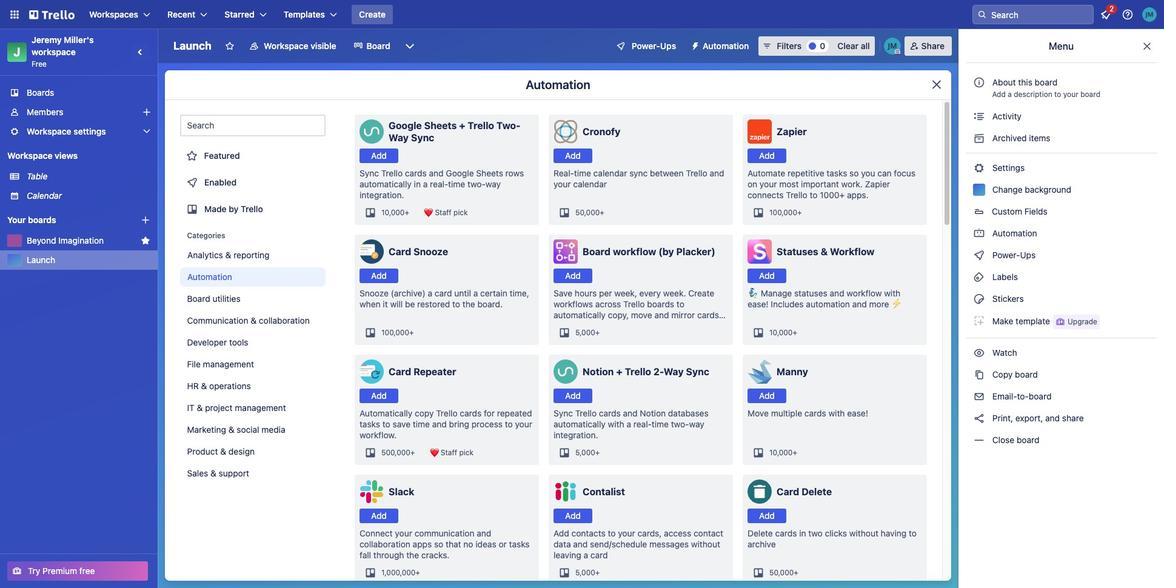 Task type: locate. For each thing, give the bounding box(es) containing it.
0 horizontal spatial 100,000 +
[[382, 328, 414, 337]]

& for it
[[197, 403, 203, 413]]

100,000 for card snooze
[[382, 328, 409, 337]]

real- down google sheets + trello two- way sync
[[430, 179, 448, 189]]

0 vertical spatial automatically
[[360, 179, 412, 189]]

sheets
[[424, 120, 457, 131], [476, 168, 503, 178]]

template
[[1016, 316, 1051, 326]]

your inside real-time calendar sync between trello and your calendar
[[554, 179, 571, 189]]

10,000 + down multiple
[[770, 448, 798, 457]]

2 vertical spatial tasks
[[509, 539, 530, 550]]

your down automate
[[760, 179, 777, 189]]

0 vertical spatial ❤️
[[424, 208, 433, 217]]

a inside add contacts to your cards, access contact data and send/schedule messages without leaving a card
[[584, 550, 588, 560]]

❤️ down automatically copy trello cards for repeated tasks to save time and bring process to your workflow.
[[430, 448, 439, 457]]

0 horizontal spatial board
[[187, 294, 211, 304]]

time inside automatically copy trello cards for repeated tasks to save time and bring process to your workflow.
[[413, 419, 430, 429]]

j
[[14, 45, 20, 59]]

upgrade button
[[1054, 315, 1100, 329]]

week.
[[664, 288, 686, 298]]

sm image inside activity link
[[974, 110, 986, 123]]

sm image inside email-to-board link
[[974, 391, 986, 403]]

1 vertical spatial way
[[689, 419, 705, 429]]

clear
[[838, 41, 859, 51]]

calendar left sync
[[594, 168, 627, 178]]

0 vertical spatial 5,000
[[576, 328, 596, 337]]

description
[[1014, 90, 1053, 99]]

+ for contalist
[[596, 568, 600, 577]]

0 vertical spatial collaboration
[[259, 315, 310, 326]]

1 vertical spatial launch
[[27, 255, 55, 265]]

every
[[640, 288, 661, 298]]

pick down sync trello cards and google sheets rows automatically in a real-time two-way integration.
[[454, 208, 468, 217]]

management down hr & operations link
[[235, 403, 286, 413]]

save
[[554, 288, 573, 298]]

and left automate
[[710, 168, 725, 178]]

2 vertical spatial 10,000 +
[[770, 448, 798, 457]]

2 vertical spatial card
[[777, 486, 800, 497]]

made by trello link
[[180, 197, 326, 221]]

labels
[[991, 272, 1018, 282]]

1 horizontal spatial launch
[[173, 39, 212, 52]]

sync inside sync trello cards and notion databases automatically with a real-time two-way integration.
[[554, 408, 573, 419]]

0 horizontal spatial 50,000
[[576, 208, 600, 217]]

1 horizontal spatial without
[[850, 528, 879, 539]]

board up print, export, and share
[[1029, 391, 1052, 402]]

automatically inside save hours per week, every week. create workflows across trello boards to automatically copy, move and mirror cards across boards.
[[554, 310, 606, 320]]

cards right the mirror in the right bottom of the page
[[698, 310, 719, 320]]

archived items link
[[966, 129, 1157, 148]]

2 vertical spatial with
[[608, 419, 625, 429]]

automation link down "custom fields" button
[[966, 224, 1157, 243]]

1 5,000 from the top
[[576, 328, 596, 337]]

add for cronofy
[[565, 150, 581, 161]]

sm image for activity
[[974, 110, 986, 123]]

board left customize views image
[[367, 41, 391, 51]]

1 vertical spatial zapier
[[865, 179, 890, 189]]

card up restored
[[435, 288, 452, 298]]

way down "databases"
[[689, 419, 705, 429]]

1 horizontal spatial integration.
[[554, 430, 598, 440]]

manage
[[761, 288, 792, 298]]

stickers link
[[966, 289, 1157, 309]]

add
[[993, 90, 1006, 99], [371, 150, 387, 161], [565, 150, 581, 161], [760, 150, 775, 161], [371, 271, 387, 281], [565, 271, 581, 281], [760, 271, 775, 281], [371, 391, 387, 401], [565, 391, 581, 401], [760, 391, 775, 401], [371, 511, 387, 521], [565, 511, 581, 521], [760, 511, 775, 521], [554, 528, 569, 539]]

50,000 for card delete
[[770, 568, 794, 577]]

+ for zapier
[[798, 208, 802, 217]]

0 vertical spatial workspace
[[264, 41, 309, 51]]

management
[[203, 359, 254, 369], [235, 403, 286, 413]]

staff down automatically copy trello cards for repeated tasks to save time and bring process to your workflow.
[[441, 448, 457, 457]]

& for sales
[[211, 468, 217, 479]]

it & project management link
[[180, 399, 326, 418]]

+ up card delete
[[793, 448, 798, 457]]

1 horizontal spatial card
[[591, 550, 608, 560]]

5,000
[[576, 328, 596, 337], [576, 448, 596, 457], [576, 568, 596, 577]]

enabled
[[204, 177, 237, 187]]

across
[[596, 299, 621, 309], [554, 321, 580, 331]]

0 vertical spatial ❤️ staff pick
[[424, 208, 468, 217]]

& for hr
[[201, 381, 207, 391]]

0 vertical spatial ease!
[[748, 299, 769, 309]]

cards up bring
[[460, 408, 482, 419]]

board inside board link
[[367, 41, 391, 51]]

0 horizontal spatial automation link
[[180, 268, 326, 287]]

boards
[[27, 87, 54, 98]]

delete up archive
[[748, 528, 773, 539]]

+ down apps at the bottom of the page
[[416, 568, 420, 577]]

tasks up work.
[[827, 168, 848, 178]]

sm image
[[974, 132, 986, 144], [974, 249, 986, 261], [974, 315, 986, 327], [974, 434, 986, 446]]

0 vertical spatial google
[[389, 120, 422, 131]]

50,000 + for card delete
[[770, 568, 799, 577]]

+ down per
[[596, 328, 600, 337]]

1 vertical spatial board
[[583, 246, 611, 257]]

google inside google sheets + trello two- way sync
[[389, 120, 422, 131]]

sm image for power-ups
[[974, 249, 986, 261]]

workflow inside 🧞‍♂️ manage statuses and workflow with ease! includes automation and more ⚡️
[[847, 288, 882, 298]]

tasks inside connect your communication and collaboration apps so that no ideas or tasks fall through the cracks.
[[509, 539, 530, 550]]

1 vertical spatial collaboration
[[360, 539, 411, 550]]

ups up labels link
[[1021, 250, 1036, 260]]

launch down the recent popup button on the left of the page
[[173, 39, 212, 52]]

week,
[[615, 288, 637, 298]]

+ down includes
[[793, 328, 798, 337]]

1 horizontal spatial zapier
[[865, 179, 890, 189]]

close
[[993, 435, 1015, 445]]

1 horizontal spatial power-ups
[[991, 250, 1039, 260]]

2 vertical spatial 5,000
[[576, 568, 596, 577]]

and left more
[[853, 299, 867, 309]]

5,000 + up contalist
[[576, 448, 600, 457]]

workspace for workspace visible
[[264, 41, 309, 51]]

staff down sync trello cards and google sheets rows automatically in a real-time two-way integration.
[[435, 208, 452, 217]]

10,000 up card snooze
[[382, 208, 405, 217]]

1 horizontal spatial snooze
[[414, 246, 448, 257]]

share
[[922, 41, 945, 51]]

0 vertical spatial management
[[203, 359, 254, 369]]

a
[[1008, 90, 1012, 99], [423, 179, 428, 189], [428, 288, 433, 298], [474, 288, 478, 298], [627, 419, 631, 429], [584, 550, 588, 560]]

across down workflows
[[554, 321, 580, 331]]

1 vertical spatial automatically
[[554, 310, 606, 320]]

statuses
[[777, 246, 819, 257]]

beyond imagination
[[27, 235, 104, 246]]

automate
[[748, 168, 786, 178]]

calendar down real-
[[573, 179, 607, 189]]

pick
[[454, 208, 468, 217], [459, 448, 474, 457]]

templates button
[[276, 5, 345, 24]]

workspace navigation collapse icon image
[[132, 44, 149, 61]]

will
[[390, 299, 403, 309]]

sm image
[[686, 36, 703, 53], [974, 110, 986, 123], [974, 162, 986, 174], [974, 227, 986, 240], [974, 271, 986, 283], [974, 293, 986, 305], [974, 347, 986, 359], [974, 369, 986, 381], [974, 391, 986, 403], [974, 412, 986, 425]]

0 vertical spatial power-
[[632, 41, 660, 51]]

and inside add contacts to your cards, access contact data and send/schedule messages without leaving a card
[[573, 539, 588, 550]]

+ left two-
[[459, 120, 466, 131]]

50,000
[[576, 208, 600, 217], [770, 568, 794, 577]]

without inside "delete cards in two clicks without having to archive"
[[850, 528, 879, 539]]

contact
[[694, 528, 724, 539]]

time down google sheets + trello two- way sync
[[448, 179, 465, 189]]

10,000 + down includes
[[770, 328, 798, 337]]

1 vertical spatial calendar
[[573, 179, 607, 189]]

make template
[[991, 316, 1051, 326]]

power-
[[632, 41, 660, 51], [993, 250, 1021, 260]]

zapier up repetitive
[[777, 126, 807, 137]]

& down board utilities 'link'
[[251, 315, 257, 326]]

+ up contalist
[[596, 448, 600, 457]]

0 horizontal spatial across
[[554, 321, 580, 331]]

❤️ staff pick down sync trello cards and google sheets rows automatically in a real-time two-way integration.
[[424, 208, 468, 217]]

card snooze
[[389, 246, 448, 257]]

workflow.
[[360, 430, 397, 440]]

through
[[374, 550, 404, 560]]

0 horizontal spatial way
[[389, 132, 409, 143]]

sm image inside the stickers "link"
[[974, 293, 986, 305]]

can
[[878, 168, 892, 178]]

real-time calendar sync between trello and your calendar
[[554, 168, 725, 189]]

collaboration inside connect your communication and collaboration apps so that no ideas or tasks fall through the cracks.
[[360, 539, 411, 550]]

card inside add contacts to your cards, access contact data and send/schedule messages without leaving a card
[[591, 550, 608, 560]]

0 vertical spatial zapier
[[777, 126, 807, 137]]

so up work.
[[850, 168, 859, 178]]

& for communication
[[251, 315, 257, 326]]

0 horizontal spatial notion
[[583, 366, 614, 377]]

calendar
[[27, 190, 62, 201]]

way down two-
[[486, 179, 501, 189]]

5,000 + down leaving
[[576, 568, 600, 577]]

so up cracks.
[[434, 539, 444, 550]]

0 vertical spatial workflow
[[613, 246, 657, 257]]

sm image inside copy board link
[[974, 369, 986, 381]]

trello inside google sheets + trello two- way sync
[[468, 120, 494, 131]]

1 horizontal spatial boards
[[647, 299, 675, 309]]

real- down notion + trello 2-way sync
[[634, 419, 652, 429]]

boards link
[[0, 83, 158, 103]]

1 vertical spatial card
[[591, 550, 608, 560]]

& right sales
[[211, 468, 217, 479]]

add inside about this board add a description to your board
[[993, 90, 1006, 99]]

so inside connect your communication and collaboration apps so that no ideas or tasks fall through the cracks.
[[434, 539, 444, 550]]

1 vertical spatial ❤️ staff pick
[[430, 448, 474, 457]]

two- down "databases"
[[671, 419, 689, 429]]

time inside sync trello cards and notion databases automatically with a real-time two-way integration.
[[652, 419, 669, 429]]

workspace for workspace views
[[7, 150, 53, 161]]

& for marketing
[[229, 425, 235, 435]]

1 vertical spatial 5,000 +
[[576, 448, 600, 457]]

management inside it & project management link
[[235, 403, 286, 413]]

management up operations
[[203, 359, 254, 369]]

sm image inside power-ups link
[[974, 249, 986, 261]]

& left design
[[221, 446, 227, 457]]

the inside snooze (archive) a card until a certain time, when it will be restored to the board.
[[463, 299, 475, 309]]

0 vertical spatial launch
[[173, 39, 212, 52]]

across down per
[[596, 299, 621, 309]]

0 vertical spatial 50,000
[[576, 208, 600, 217]]

100,000 down will
[[382, 328, 409, 337]]

so
[[850, 168, 859, 178], [434, 539, 444, 550]]

cards,
[[638, 528, 662, 539]]

2 vertical spatial board
[[187, 294, 211, 304]]

it
[[187, 403, 195, 413]]

email-
[[993, 391, 1018, 402]]

collaboration
[[259, 315, 310, 326], [360, 539, 411, 550]]

sm image for settings
[[974, 162, 986, 174]]

card inside snooze (archive) a card until a certain time, when it will be restored to the board.
[[435, 288, 452, 298]]

jeremy miller's workspace free
[[32, 35, 96, 69]]

time down copy
[[413, 419, 430, 429]]

0 vertical spatial automation link
[[966, 224, 1157, 243]]

sheets inside sync trello cards and google sheets rows automatically in a real-time two-way integration.
[[476, 168, 503, 178]]

0 horizontal spatial ups
[[660, 41, 676, 51]]

your inside connect your communication and collaboration apps so that no ideas or tasks fall through the cracks.
[[395, 528, 412, 539]]

cards inside "delete cards in two clicks without having to archive"
[[776, 528, 797, 539]]

google inside sync trello cards and google sheets rows automatically in a real-time two-way integration.
[[446, 168, 474, 178]]

collaboration down board utilities 'link'
[[259, 315, 310, 326]]

time down cronofy
[[574, 168, 591, 178]]

Search field
[[988, 5, 1094, 24]]

try premium free
[[28, 566, 95, 576]]

4 sm image from the top
[[974, 434, 986, 446]]

0 vertical spatial two-
[[468, 179, 486, 189]]

two- down google sheets + trello two- way sync
[[468, 179, 486, 189]]

0 horizontal spatial way
[[486, 179, 501, 189]]

2 vertical spatial automatically
[[554, 419, 606, 429]]

0 horizontal spatial 50,000 +
[[576, 208, 605, 217]]

real- inside sync trello cards and google sheets rows automatically in a real-time two-way integration.
[[430, 179, 448, 189]]

0 vertical spatial ups
[[660, 41, 676, 51]]

1 horizontal spatial 50,000
[[770, 568, 794, 577]]

5,000 + for board
[[576, 328, 600, 337]]

your up activity link
[[1064, 90, 1079, 99]]

print, export, and share
[[991, 413, 1084, 423]]

workspace up table
[[7, 150, 53, 161]]

0 vertical spatial sheets
[[424, 120, 457, 131]]

& right statuses
[[821, 246, 828, 257]]

add button for board workflow (by placker)
[[554, 269, 593, 283]]

1 vertical spatial with
[[829, 408, 845, 419]]

0 horizontal spatial power-
[[632, 41, 660, 51]]

1 sm image from the top
[[974, 132, 986, 144]]

0 vertical spatial with
[[885, 288, 901, 298]]

trello inside save hours per week, every week. create workflows across trello boards to automatically copy, move and mirror cards across boards.
[[624, 299, 645, 309]]

automatically inside sync trello cards and google sheets rows automatically in a real-time two-way integration.
[[360, 179, 412, 189]]

automation link down analytics & reporting link
[[180, 268, 326, 287]]

2 vertical spatial 5,000 +
[[576, 568, 600, 577]]

statuses
[[795, 288, 828, 298]]

0 vertical spatial integration.
[[360, 190, 404, 200]]

your up through
[[395, 528, 412, 539]]

❤️ down sync trello cards and google sheets rows automatically in a real-time two-way integration.
[[424, 208, 433, 217]]

starred
[[225, 9, 255, 19]]

0 vertical spatial 100,000
[[770, 208, 798, 217]]

it
[[383, 299, 388, 309]]

2 5,000 from the top
[[576, 448, 596, 457]]

create up board link
[[359, 9, 386, 19]]

workspace down templates
[[264, 41, 309, 51]]

and inside connect your communication and collaboration apps so that no ideas or tasks fall through the cracks.
[[477, 528, 492, 539]]

sm image for labels
[[974, 271, 986, 283]]

0 vertical spatial calendar
[[594, 168, 627, 178]]

starred icon image
[[141, 236, 150, 246]]

workflow left (by
[[613, 246, 657, 257]]

your down real-
[[554, 179, 571, 189]]

0 horizontal spatial boards
[[28, 215, 56, 225]]

and inside automatically copy trello cards for repeated tasks to save time and bring process to your workflow.
[[432, 419, 447, 429]]

a inside sync trello cards and google sheets rows automatically in a real-time two-way integration.
[[423, 179, 428, 189]]

collaboration up through
[[360, 539, 411, 550]]

delete up two
[[802, 486, 832, 497]]

1 vertical spatial 10,000 +
[[770, 328, 798, 337]]

workspace visible button
[[242, 36, 344, 56]]

to down "important" at the top of page
[[810, 190, 818, 200]]

without
[[850, 528, 879, 539], [691, 539, 721, 550]]

with
[[885, 288, 901, 298], [829, 408, 845, 419], [608, 419, 625, 429]]

cards up archive
[[776, 528, 797, 539]]

sm image inside labels link
[[974, 271, 986, 283]]

workspace inside button
[[264, 41, 309, 51]]

1 vertical spatial tasks
[[360, 419, 380, 429]]

sm image for email-to-board
[[974, 391, 986, 403]]

automatically inside sync trello cards and notion databases automatically with a real-time two-way integration.
[[554, 419, 606, 429]]

power-ups inside power-ups button
[[632, 41, 676, 51]]

0 vertical spatial way
[[389, 132, 409, 143]]

1 vertical spatial staff
[[441, 448, 457, 457]]

apps.
[[847, 190, 869, 200]]

print, export, and share link
[[966, 409, 1157, 428]]

two- inside sync trello cards and google sheets rows automatically in a real-time two-way integration.
[[468, 179, 486, 189]]

recent
[[167, 9, 196, 19]]

+ down send/schedule
[[596, 568, 600, 577]]

automation
[[806, 299, 850, 309]]

5,000 down workflows
[[576, 328, 596, 337]]

your inside "automate repetitive tasks so you can focus on your most important work. zapier connects trello to 1000+ apps."
[[760, 179, 777, 189]]

10,000 + for manny
[[770, 448, 798, 457]]

archived
[[993, 133, 1027, 143]]

trello inside "link"
[[241, 204, 263, 214]]

50,000 for cronofy
[[576, 208, 600, 217]]

0 horizontal spatial with
[[608, 419, 625, 429]]

3 sm image from the top
[[974, 315, 986, 327]]

0 horizontal spatial 100,000
[[382, 328, 409, 337]]

sm image inside the settings link
[[974, 162, 986, 174]]

0 vertical spatial tasks
[[827, 168, 848, 178]]

1 vertical spatial real-
[[634, 419, 652, 429]]

0 horizontal spatial in
[[414, 179, 421, 189]]

cracks.
[[422, 550, 450, 560]]

sm image inside print, export, and share link
[[974, 412, 986, 425]]

a right leaving
[[584, 550, 588, 560]]

+ down real-time calendar sync between trello and your calendar
[[600, 208, 605, 217]]

launch down beyond
[[27, 255, 55, 265]]

0 horizontal spatial zapier
[[777, 126, 807, 137]]

time inside real-time calendar sync between trello and your calendar
[[574, 168, 591, 178]]

cards down notion + trello 2-way sync
[[599, 408, 621, 419]]

0 horizontal spatial integration.
[[360, 190, 404, 200]]

boards up beyond
[[28, 215, 56, 225]]

workspace inside popup button
[[27, 126, 71, 136]]

your inside add contacts to your cards, access contact data and send/schedule messages without leaving a card
[[618, 528, 636, 539]]

cards inside sync trello cards and google sheets rows automatically in a real-time two-way integration.
[[405, 168, 427, 178]]

card for card delete
[[777, 486, 800, 497]]

❤️ staff pick
[[424, 208, 468, 217], [430, 448, 474, 457]]

sm image inside automation button
[[686, 36, 703, 53]]

1 vertical spatial card
[[389, 366, 411, 377]]

5,000 for board
[[576, 328, 596, 337]]

and inside sync trello cards and google sheets rows automatically in a real-time two-way integration.
[[429, 168, 444, 178]]

and
[[429, 168, 444, 178], [710, 168, 725, 178], [830, 288, 845, 298], [853, 299, 867, 309], [655, 310, 669, 320], [623, 408, 638, 419], [1046, 413, 1060, 423], [432, 419, 447, 429], [477, 528, 492, 539], [573, 539, 588, 550]]

with inside 🧞‍♂️ manage statuses and workflow with ease! includes automation and more ⚡️
[[885, 288, 901, 298]]

boards
[[28, 215, 56, 225], [647, 299, 675, 309]]

zapier down can
[[865, 179, 890, 189]]

2 horizontal spatial tasks
[[827, 168, 848, 178]]

1 vertical spatial pick
[[459, 448, 474, 457]]

0 vertical spatial pick
[[454, 208, 468, 217]]

0 vertical spatial card
[[435, 288, 452, 298]]

1 vertical spatial 50,000 +
[[770, 568, 799, 577]]

create inside save hours per week, every week. create workflows across trello boards to automatically copy, move and mirror cards across boards.
[[689, 288, 715, 298]]

tasks
[[827, 168, 848, 178], [360, 419, 380, 429], [509, 539, 530, 550]]

free
[[79, 566, 95, 576]]

2 5,000 + from the top
[[576, 448, 600, 457]]

add for statuses & workflow
[[760, 271, 775, 281]]

+ for manny
[[793, 448, 798, 457]]

and down google sheets + trello two- way sync
[[429, 168, 444, 178]]

two-
[[468, 179, 486, 189], [671, 419, 689, 429]]

notion down boards.
[[583, 366, 614, 377]]

views
[[55, 150, 78, 161]]

1 horizontal spatial board
[[367, 41, 391, 51]]

add button for google sheets + trello two- way sync
[[360, 149, 399, 163]]

the inside connect your communication and collaboration apps so that no ideas or tasks fall through the cracks.
[[407, 550, 419, 560]]

1 vertical spatial so
[[434, 539, 444, 550]]

1 horizontal spatial 50,000 +
[[770, 568, 799, 577]]

0 horizontal spatial delete
[[748, 528, 773, 539]]

100,000 + down will
[[382, 328, 414, 337]]

+ for card snooze
[[409, 328, 414, 337]]

workspace for workspace settings
[[27, 126, 71, 136]]

1 vertical spatial management
[[235, 403, 286, 413]]

sm image for copy board
[[974, 369, 986, 381]]

board workflow (by placker)
[[583, 246, 716, 257]]

sm image inside watch link
[[974, 347, 986, 359]]

ups left automation button
[[660, 41, 676, 51]]

way inside google sheets + trello two- way sync
[[389, 132, 409, 143]]

workspace down the members
[[27, 126, 71, 136]]

1 vertical spatial 100,000 +
[[382, 328, 414, 337]]

1 horizontal spatial tasks
[[509, 539, 530, 550]]

the
[[463, 299, 475, 309], [407, 550, 419, 560]]

a inside sync trello cards and notion databases automatically with a real-time two-way integration.
[[627, 419, 631, 429]]

0 vertical spatial 100,000 +
[[770, 208, 802, 217]]

and inside real-time calendar sync between trello and your calendar
[[710, 168, 725, 178]]

to up send/schedule
[[608, 528, 616, 539]]

repeater
[[414, 366, 456, 377]]

notion inside sync trello cards and notion databases automatically with a real-time two-way integration.
[[640, 408, 666, 419]]

by
[[229, 204, 239, 214]]

+ down most
[[798, 208, 802, 217]]

workflow
[[830, 246, 875, 257]]

0 horizontal spatial workflow
[[613, 246, 657, 257]]

1 horizontal spatial workflow
[[847, 288, 882, 298]]

0 horizontal spatial sheets
[[424, 120, 457, 131]]

10,000 for statuses & workflow
[[770, 328, 793, 337]]

❤️
[[424, 208, 433, 217], [430, 448, 439, 457]]

& right it
[[197, 403, 203, 413]]

the down apps at the bottom of the page
[[407, 550, 419, 560]]

menu
[[1049, 41, 1074, 52]]

10,000 down includes
[[770, 328, 793, 337]]

0 vertical spatial in
[[414, 179, 421, 189]]

notion left "databases"
[[640, 408, 666, 419]]

staff for sheets
[[435, 208, 452, 217]]

board up description
[[1035, 77, 1058, 87]]

1 horizontal spatial delete
[[802, 486, 832, 497]]

launch link
[[27, 254, 150, 266]]

Search text field
[[180, 115, 326, 136]]

+ up card snooze
[[405, 208, 409, 217]]

activity
[[991, 111, 1022, 121]]

1 5,000 + from the top
[[576, 328, 600, 337]]

card down send/schedule
[[591, 550, 608, 560]]

and down notion + trello 2-way sync
[[623, 408, 638, 419]]

0 horizontal spatial power-ups
[[632, 41, 676, 51]]

2 sm image from the top
[[974, 249, 986, 261]]

real-
[[430, 179, 448, 189], [634, 419, 652, 429]]

all
[[861, 41, 870, 51]]

board inside board utilities 'link'
[[187, 294, 211, 304]]

& right hr
[[201, 381, 207, 391]]

send/schedule
[[590, 539, 647, 550]]

0 horizontal spatial card
[[435, 288, 452, 298]]

and right move
[[655, 310, 669, 320]]

0 vertical spatial create
[[359, 9, 386, 19]]

your down repeated
[[515, 419, 533, 429]]



Task type: vqa. For each thing, say whether or not it's contained in the screenshot.


Task type: describe. For each thing, give the bounding box(es) containing it.
3 5,000 + from the top
[[576, 568, 600, 577]]

0 vertical spatial 10,000 +
[[382, 208, 409, 217]]

way inside sync trello cards and notion databases automatically with a real-time two-way integration.
[[689, 419, 705, 429]]

add for slack
[[371, 511, 387, 521]]

(archive)
[[391, 288, 426, 298]]

copy
[[415, 408, 434, 419]]

this
[[1019, 77, 1033, 87]]

connect
[[360, 528, 393, 539]]

+ for cronofy
[[600, 208, 605, 217]]

staff for repeater
[[441, 448, 457, 457]]

sm image for archived items
[[974, 132, 986, 144]]

focus
[[894, 168, 916, 178]]

imagination
[[58, 235, 104, 246]]

beyond
[[27, 235, 56, 246]]

cards inside automatically copy trello cards for repeated tasks to save time and bring process to your workflow.
[[460, 408, 482, 419]]

workspace views
[[7, 150, 78, 161]]

jeremy miller (jeremymiller198) image
[[884, 38, 901, 55]]

slack
[[389, 486, 415, 497]]

board up activity link
[[1081, 90, 1101, 99]]

add button for zapier
[[748, 149, 787, 163]]

to inside "automate repetitive tasks so you can focus on your most important work. zapier connects trello to 1000+ apps."
[[810, 190, 818, 200]]

or
[[499, 539, 507, 550]]

0 vertical spatial snooze
[[414, 246, 448, 257]]

contalist
[[583, 486, 625, 497]]

search image
[[978, 10, 988, 19]]

add button for statuses & workflow
[[748, 269, 787, 283]]

and inside save hours per week, every week. create workflows across trello boards to automatically copy, move and mirror cards across boards.
[[655, 310, 669, 320]]

trello inside automatically copy trello cards for repeated tasks to save time and bring process to your workflow.
[[436, 408, 458, 419]]

watch
[[991, 348, 1020, 358]]

activity link
[[966, 107, 1157, 126]]

3 5,000 from the top
[[576, 568, 596, 577]]

try premium free button
[[7, 562, 148, 581]]

repeated
[[497, 408, 532, 419]]

board for board utilities
[[187, 294, 211, 304]]

customize views image
[[404, 40, 416, 52]]

trello inside real-time calendar sync between trello and your calendar
[[686, 168, 708, 178]]

add for card delete
[[760, 511, 775, 521]]

mirror
[[672, 310, 695, 320]]

settings link
[[966, 158, 1157, 178]]

1 horizontal spatial across
[[596, 299, 621, 309]]

add button for card repeater
[[360, 389, 399, 403]]

visible
[[311, 41, 336, 51]]

export,
[[1016, 413, 1044, 423]]

trello inside sync trello cards and google sheets rows automatically in a real-time two-way integration.
[[381, 168, 403, 178]]

tasks inside "automate repetitive tasks so you can focus on your most important work. zapier connects trello to 1000+ apps."
[[827, 168, 848, 178]]

to inside "delete cards in two clicks without having to archive"
[[909, 528, 917, 539]]

50,000 + for cronofy
[[576, 208, 605, 217]]

add for card repeater
[[371, 391, 387, 401]]

communication & collaboration
[[187, 315, 310, 326]]

archive
[[748, 539, 776, 550]]

copy,
[[608, 310, 629, 320]]

social
[[237, 425, 260, 435]]

a up restored
[[428, 288, 433, 298]]

add button for manny
[[748, 389, 787, 403]]

100,000 + for card snooze
[[382, 328, 414, 337]]

add button for card snooze
[[360, 269, 399, 283]]

delete cards in two clicks without having to archive
[[748, 528, 917, 550]]

file management link
[[180, 355, 326, 374]]

1 horizontal spatial with
[[829, 408, 845, 419]]

tasks inside automatically copy trello cards for repeated tasks to save time and bring process to your workflow.
[[360, 419, 380, 429]]

share
[[1063, 413, 1084, 423]]

& for analytics
[[225, 250, 231, 260]]

connect your communication and collaboration apps so that no ideas or tasks fall through the cracks.
[[360, 528, 530, 560]]

messages
[[650, 539, 689, 550]]

launch inside launch link
[[27, 255, 55, 265]]

developer tools link
[[180, 333, 326, 352]]

sales & support
[[187, 468, 250, 479]]

sync inside sync trello cards and google sheets rows automatically in a real-time two-way integration.
[[360, 168, 379, 178]]

power- inside button
[[632, 41, 660, 51]]

add for zapier
[[760, 150, 775, 161]]

integration. inside sync trello cards and google sheets rows automatically in a real-time two-way integration.
[[360, 190, 404, 200]]

contacts
[[572, 528, 606, 539]]

save hours per week, every week. create workflows across trello boards to automatically copy, move and mirror cards across boards.
[[554, 288, 719, 331]]

1 horizontal spatial way
[[664, 366, 684, 377]]

pick for sheets
[[454, 208, 468, 217]]

add contacts to your cards, access contact data and send/schedule messages without leaving a card
[[554, 528, 724, 560]]

automation inside button
[[703, 41, 749, 51]]

your boards
[[7, 215, 56, 225]]

10,000 + for statuses & workflow
[[770, 328, 798, 337]]

launch inside board name text field
[[173, 39, 212, 52]]

add inside add contacts to your cards, access contact data and send/schedule messages without leaving a card
[[554, 528, 569, 539]]

star or unstar board image
[[225, 41, 235, 51]]

workspace settings
[[27, 126, 106, 136]]

and left share
[[1046, 413, 1060, 423]]

to inside save hours per week, every week. create workflows across trello boards to automatically copy, move and mirror cards across boards.
[[677, 299, 685, 309]]

cards inside save hours per week, every week. create workflows across trello boards to automatically copy, move and mirror cards across boards.
[[698, 310, 719, 320]]

boards inside save hours per week, every week. create workflows across trello boards to automatically copy, move and mirror cards across boards.
[[647, 299, 675, 309]]

card delete
[[777, 486, 832, 497]]

support
[[219, 468, 250, 479]]

project
[[205, 403, 233, 413]]

statuses & workflow
[[777, 246, 875, 257]]

sm image for watch
[[974, 347, 986, 359]]

power-ups inside power-ups link
[[991, 250, 1039, 260]]

upgrade
[[1068, 317, 1098, 326]]

1 horizontal spatial ease!
[[848, 408, 869, 419]]

+ for slack
[[416, 568, 420, 577]]

power-ups link
[[966, 246, 1157, 265]]

no
[[464, 539, 473, 550]]

jeremy miller's workspace link
[[32, 35, 96, 57]]

so inside "automate repetitive tasks so you can focus on your most important work. zapier connects trello to 1000+ apps."
[[850, 168, 859, 178]]

+ down "save"
[[411, 448, 415, 457]]

0 vertical spatial boards
[[28, 215, 56, 225]]

sm image for print, export, and share
[[974, 412, 986, 425]]

card for card snooze
[[389, 246, 411, 257]]

board for board
[[367, 41, 391, 51]]

1 vertical spatial automation link
[[180, 268, 326, 287]]

❤️ for google sheets + trello two- way sync
[[424, 208, 433, 217]]

file management
[[187, 359, 254, 369]]

delete inside "delete cards in two clicks without having to archive"
[[748, 528, 773, 539]]

board down export,
[[1017, 435, 1040, 445]]

integration. inside sync trello cards and notion databases automatically with a real-time two-way integration.
[[554, 430, 598, 440]]

ups inside button
[[660, 41, 676, 51]]

be
[[405, 299, 415, 309]]

settings
[[74, 126, 106, 136]]

j link
[[7, 42, 27, 62]]

automatically
[[360, 408, 413, 419]]

snooze inside snooze (archive) a card until a certain time, when it will be restored to the board.
[[360, 288, 389, 298]]

this member is an admin of this board. image
[[895, 49, 901, 55]]

automate repetitive tasks so you can focus on your most important work. zapier connects trello to 1000+ apps.
[[748, 168, 916, 200]]

board utilities link
[[180, 289, 326, 309]]

your inside about this board add a description to your board
[[1064, 90, 1079, 99]]

& for product
[[221, 446, 227, 457]]

watch link
[[966, 343, 1157, 363]]

sync inside google sheets + trello two- way sync
[[411, 132, 435, 143]]

leaving
[[554, 550, 582, 560]]

open information menu image
[[1122, 8, 1134, 21]]

in inside sync trello cards and google sheets rows automatically in a real-time two-way integration.
[[414, 179, 421, 189]]

jeremy miller (jeremymiller198) image
[[1143, 7, 1157, 22]]

1,000,000 +
[[382, 568, 420, 577]]

featured
[[204, 150, 240, 161]]

save
[[393, 419, 411, 429]]

add for board workflow (by placker)
[[565, 271, 581, 281]]

add board image
[[141, 215, 150, 225]]

tools
[[230, 337, 249, 348]]

sm image for make template
[[974, 315, 986, 327]]

real- inside sync trello cards and notion databases automatically with a real-time two-way integration.
[[634, 419, 652, 429]]

to inside add contacts to your cards, access contact data and send/schedule messages without leaving a card
[[608, 528, 616, 539]]

move
[[748, 408, 769, 419]]

sm image for close board
[[974, 434, 986, 446]]

1 horizontal spatial power-
[[993, 250, 1021, 260]]

create inside button
[[359, 9, 386, 19]]

2 notifications image
[[1099, 7, 1114, 22]]

sm image for stickers
[[974, 293, 986, 305]]

move
[[631, 310, 653, 320]]

❤️ staff pick for sheets
[[424, 208, 468, 217]]

clear all
[[838, 41, 870, 51]]

email-to-board link
[[966, 387, 1157, 406]]

and inside sync trello cards and notion databases automatically with a real-time two-way integration.
[[623, 408, 638, 419]]

in inside "delete cards in two clicks without having to archive"
[[800, 528, 806, 539]]

a inside about this board add a description to your board
[[1008, 90, 1012, 99]]

🧞‍♂️ manage statuses and workflow with ease! includes automation and more ⚡️
[[748, 288, 903, 309]]

management inside file management link
[[203, 359, 254, 369]]

bring
[[449, 419, 469, 429]]

❤️ for card repeater
[[430, 448, 439, 457]]

2-
[[654, 366, 664, 377]]

add button for slack
[[360, 509, 399, 523]]

ideas
[[476, 539, 497, 550]]

custom fields
[[992, 206, 1048, 217]]

your inside automatically copy trello cards for repeated tasks to save time and bring process to your workflow.
[[515, 419, 533, 429]]

labels link
[[966, 268, 1157, 287]]

the for slack
[[407, 550, 419, 560]]

add for card snooze
[[371, 271, 387, 281]]

add button for cronofy
[[554, 149, 593, 163]]

card for card repeater
[[389, 366, 411, 377]]

to down repeated
[[505, 419, 513, 429]]

add button for card delete
[[748, 509, 787, 523]]

primary element
[[0, 0, 1165, 29]]

trello inside sync trello cards and notion databases automatically with a real-time two-way integration.
[[575, 408, 597, 419]]

pick for repeater
[[459, 448, 474, 457]]

product & design
[[187, 446, 255, 457]]

sm image for automation
[[974, 227, 986, 240]]

more
[[870, 299, 890, 309]]

time inside sync trello cards and google sheets rows automatically in a real-time two-way integration.
[[448, 179, 465, 189]]

+ for board workflow (by placker)
[[596, 328, 600, 337]]

1 horizontal spatial automation link
[[966, 224, 1157, 243]]

sales & support link
[[180, 464, 326, 483]]

zapier inside "automate repetitive tasks so you can focus on your most important work. zapier connects trello to 1000+ apps."
[[865, 179, 890, 189]]

close board link
[[966, 431, 1157, 450]]

a right until
[[474, 288, 478, 298]]

Board name text field
[[167, 36, 218, 56]]

about
[[993, 77, 1016, 87]]

0 vertical spatial notion
[[583, 366, 614, 377]]

1 vertical spatial across
[[554, 321, 580, 331]]

+ for statuses & workflow
[[793, 328, 798, 337]]

+ left 2-
[[616, 366, 623, 377]]

add button for notion + trello 2-way sync
[[554, 389, 593, 403]]

100,000 + for zapier
[[770, 208, 802, 217]]

10,000 for manny
[[770, 448, 793, 457]]

add for google sheets + trello two- way sync
[[371, 150, 387, 161]]

+ for card delete
[[794, 568, 799, 577]]

1 vertical spatial ups
[[1021, 250, 1036, 260]]

5,000 + for notion
[[576, 448, 600, 457]]

add for manny
[[760, 391, 775, 401]]

0 vertical spatial delete
[[802, 486, 832, 497]]

add for notion + trello 2-way sync
[[565, 391, 581, 401]]

add button for contalist
[[554, 509, 593, 523]]

❤️ staff pick for repeater
[[430, 448, 474, 457]]

trello inside "automate repetitive tasks so you can focus on your most important work. zapier connects trello to 1000+ apps."
[[786, 190, 808, 200]]

way inside sync trello cards and google sheets rows automatically in a real-time two-way integration.
[[486, 179, 501, 189]]

cards right multiple
[[805, 408, 827, 419]]

marketing & social media link
[[180, 420, 326, 440]]

between
[[650, 168, 684, 178]]

board for board workflow (by placker)
[[583, 246, 611, 257]]

two- inside sync trello cards and notion databases automatically with a real-time two-way integration.
[[671, 419, 689, 429]]

board up to- on the right of page
[[1016, 369, 1038, 380]]

+ for notion + trello 2-way sync
[[596, 448, 600, 457]]

placker)
[[677, 246, 716, 257]]

0 vertical spatial 10,000
[[382, 208, 405, 217]]

beyond imagination link
[[27, 235, 136, 247]]

items
[[1030, 133, 1051, 143]]

your boards with 2 items element
[[7, 213, 123, 227]]

to inside snooze (archive) a card until a certain time, when it will be restored to the board.
[[453, 299, 460, 309]]

the for card snooze
[[463, 299, 475, 309]]

5,000 for notion
[[576, 448, 596, 457]]

analytics & reporting link
[[180, 246, 326, 265]]

+ inside google sheets + trello two- way sync
[[459, 120, 466, 131]]

with inside sync trello cards and notion databases automatically with a real-time two-way integration.
[[608, 419, 625, 429]]

back to home image
[[29, 5, 75, 24]]

& for statuses
[[821, 246, 828, 257]]

reporting
[[234, 250, 270, 260]]

operations
[[210, 381, 251, 391]]

two-
[[497, 120, 521, 131]]

product & design link
[[180, 442, 326, 462]]

sync
[[630, 168, 648, 178]]

add for contalist
[[565, 511, 581, 521]]

templates
[[284, 9, 325, 19]]

without inside add contacts to your cards, access contact data and send/schedule messages without leaving a card
[[691, 539, 721, 550]]

sheets inside google sheets + trello two- way sync
[[424, 120, 457, 131]]

cards inside sync trello cards and notion databases automatically with a real-time two-way integration.
[[599, 408, 621, 419]]

100,000 for zapier
[[770, 208, 798, 217]]

0 horizontal spatial collaboration
[[259, 315, 310, 326]]

members link
[[0, 103, 158, 122]]

ease! inside 🧞‍♂️ manage statuses and workflow with ease! includes automation and more ⚡️
[[748, 299, 769, 309]]

to down automatically
[[383, 419, 391, 429]]

made
[[204, 204, 227, 214]]

workspace visible
[[264, 41, 336, 51]]

sync trello cards and notion databases automatically with a real-time two-way integration.
[[554, 408, 709, 440]]

and up automation
[[830, 288, 845, 298]]

to inside about this board add a description to your board
[[1055, 90, 1062, 99]]



